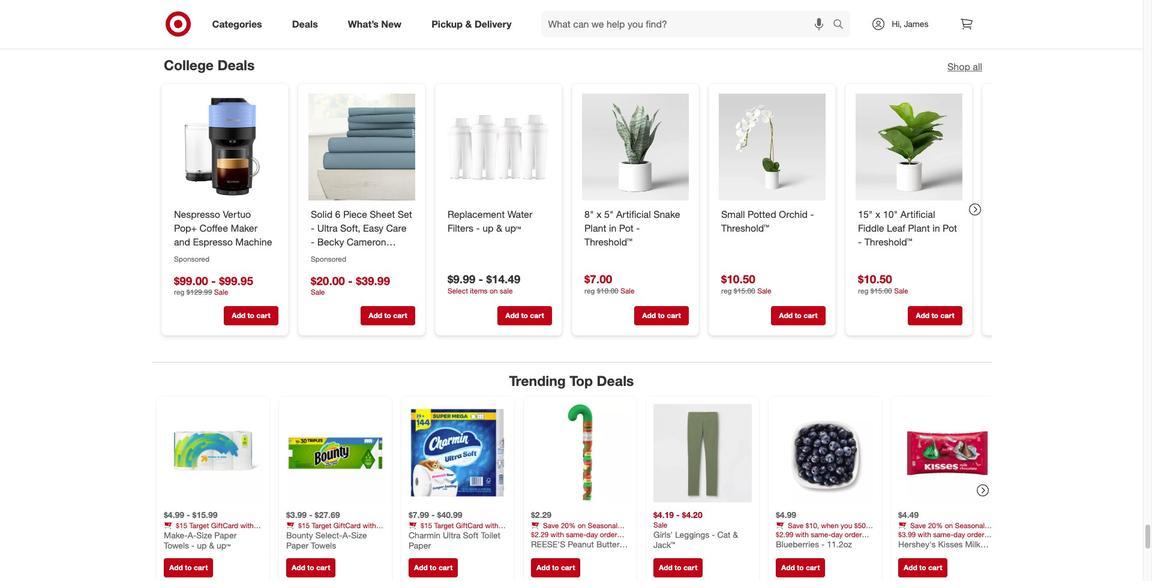 Task type: locate. For each thing, give the bounding box(es) containing it.
1 in from the left
[[609, 222, 616, 234]]

2 sponsored from the left
[[311, 254, 346, 263]]

1 sponsored from the left
[[174, 254, 209, 263]]

paper inside charmin ultra soft toilet paper
[[409, 540, 431, 551]]

0 horizontal spatial $10.50
[[721, 272, 755, 286]]

0 vertical spatial up
[[482, 222, 494, 234]]

0 horizontal spatial threshold™
[[584, 236, 632, 248]]

1 towels from the left
[[164, 540, 189, 551]]

20% for $4.49
[[928, 521, 943, 530]]

reg for 15" x 10" artificial fiddle leaf plant in pot - threshold™
[[858, 286, 869, 295]]

$4.99 up $15
[[164, 510, 184, 520]]

reg inside $7.00 reg $10.00 sale
[[584, 286, 595, 295]]

$50 left $15
[[164, 530, 175, 539]]

2 a- from the left
[[342, 530, 351, 540]]

0 horizontal spatial x
[[597, 208, 601, 220]]

a- left care on the left bottom
[[187, 530, 196, 540]]

deals down categories link
[[217, 57, 254, 73]]

up™ inside make-a-size paper towels - up & up™
[[216, 540, 230, 551]]

deals left what's
[[292, 18, 318, 30]]

0 horizontal spatial save 20% on seasonal candy & snacks
[[531, 521, 617, 539]]

sale inside $4.19 - $4.20 sale girls' leggings - cat & jack™
[[653, 520, 668, 529]]

0 vertical spatial up™
[[505, 222, 521, 234]]

top
[[570, 372, 593, 389]]

soft
[[463, 530, 478, 540]]

threshold™ down 5" on the right of the page
[[584, 236, 632, 248]]

artificial for $10.50
[[901, 208, 935, 220]]

-
[[810, 208, 814, 220], [311, 222, 314, 234], [476, 222, 480, 234], [636, 222, 640, 234], [311, 236, 314, 248], [858, 236, 862, 248], [478, 272, 483, 286], [211, 274, 216, 287], [348, 274, 353, 287], [186, 510, 190, 520], [309, 510, 312, 520], [431, 510, 435, 520], [676, 510, 680, 520], [712, 529, 715, 539], [821, 539, 825, 549], [191, 540, 194, 551]]

0 horizontal spatial $50
[[164, 530, 175, 539]]

solid 6 piece sheet set - ultra soft, easy care - becky cameron (extra pillow cases!)
[[311, 208, 412, 261]]

save 20% on seasonal candy & snacks down '$2.29'
[[531, 521, 617, 539]]

1 horizontal spatial size
[[351, 530, 367, 540]]

$10.50 reg $15.00 sale for 15" x 10" artificial fiddle leaf plant in pot - threshold™
[[858, 272, 908, 295]]

size right the select-
[[351, 530, 367, 540]]

1 20% from the left
[[561, 521, 576, 530]]

1 horizontal spatial snacks
[[927, 530, 949, 539]]

seasonal for $4.49
[[955, 521, 985, 530]]

size inside 'bounty select-a-size paper towels'
[[351, 530, 367, 540]]

replacement water filters - up & up™
[[448, 208, 532, 234]]

in
[[609, 222, 616, 234], [933, 222, 940, 234]]

1 pot from the left
[[619, 222, 634, 234]]

ultra inside solid 6 piece sheet set - ultra soft, easy care - becky cameron (extra pillow cases!)
[[317, 222, 337, 234]]

artificial inside the 8" x 5" artificial snake plant in pot - threshold™
[[616, 208, 651, 220]]

save for $2.29
[[543, 521, 559, 530]]

1 horizontal spatial sponsored
[[311, 254, 346, 263]]

candy for $2.29
[[531, 530, 551, 539]]

plant
[[584, 222, 606, 234], [908, 222, 930, 234]]

5"
[[604, 208, 614, 220]]

snacks
[[559, 530, 582, 539], [927, 530, 949, 539]]

size right home
[[196, 530, 212, 540]]

artificial inside "15" x 10" artificial fiddle leaf plant in pot - threshold™"
[[901, 208, 935, 220]]

1 a- from the left
[[187, 530, 196, 540]]

8" x 5" artificial snake plant in pot - threshold™ image
[[582, 94, 689, 201], [582, 94, 689, 201]]

0 vertical spatial ultra
[[317, 222, 337, 234]]

1 seasonal from the left
[[588, 521, 617, 530]]

1 horizontal spatial x
[[876, 208, 881, 220]]

coffee
[[199, 222, 228, 234]]

paper down bounty
[[286, 540, 308, 551]]

1 snacks from the left
[[559, 530, 582, 539]]

1 size from the left
[[196, 530, 212, 540]]

you
[[841, 521, 852, 530]]

x inside the 8" x 5" artificial snake plant in pot - threshold™
[[597, 208, 601, 220]]

up™ down water on the left of the page
[[505, 222, 521, 234]]

$50 inside $15 target giftcard with $50 home care purchase
[[164, 530, 175, 539]]

sale
[[757, 286, 771, 295], [621, 286, 635, 295], [894, 286, 908, 295], [214, 288, 228, 297], [311, 288, 325, 297], [653, 520, 668, 529]]

2 20% from the left
[[928, 521, 943, 530]]

$50 for save $10, when you $50 on food & beverage
[[854, 521, 866, 530]]

1 horizontal spatial candy
[[898, 530, 918, 539]]

2 in from the left
[[933, 222, 940, 234]]

$99.00 - $99.95 reg $129.99 sale
[[174, 274, 253, 297]]

threshold™ down 'leaf'
[[865, 236, 912, 248]]

1 vertical spatial ultra
[[443, 530, 461, 540]]

replacement water filters - up & up™ image
[[445, 94, 552, 201], [445, 94, 552, 201]]

towels down make-
[[164, 540, 189, 551]]

paper inside 'bounty select-a-size paper towels'
[[286, 540, 308, 551]]

0 horizontal spatial in
[[609, 222, 616, 234]]

1 horizontal spatial pot
[[943, 222, 957, 234]]

plant right 'leaf'
[[908, 222, 930, 234]]

candy down '$2.29'
[[531, 530, 551, 539]]

threshold™ inside "15" x 10" artificial fiddle leaf plant in pot - threshold™"
[[865, 236, 912, 248]]

blueberries
[[776, 539, 819, 549]]

0 horizontal spatial pot
[[619, 222, 634, 234]]

0 horizontal spatial up™
[[216, 540, 230, 551]]

- inside replacement water filters - up & up™
[[476, 222, 480, 234]]

paper for bounty select-a-size paper towels
[[286, 540, 308, 551]]

$2.29
[[531, 510, 551, 520]]

1 candy from the left
[[531, 530, 551, 539]]

1 horizontal spatial $15.00
[[871, 286, 892, 295]]

blueberries - 11.2oz
[[776, 539, 852, 549]]

- inside $20.00 - $39.99 sale
[[348, 274, 353, 287]]

up™ down purchase
[[216, 540, 230, 551]]

up down care on the left bottom
[[197, 540, 206, 551]]

pot inside "15" x 10" artificial fiddle leaf plant in pot - threshold™"
[[943, 222, 957, 234]]

1 horizontal spatial seasonal
[[955, 521, 985, 530]]

sponsored down becky
[[311, 254, 346, 263]]

$4.49
[[898, 510, 919, 520]]

maker
[[231, 222, 257, 234]]

beverage
[[809, 530, 839, 539]]

20%
[[561, 521, 576, 530], [928, 521, 943, 530]]

potted
[[748, 208, 776, 220]]

1 horizontal spatial $4.99
[[776, 510, 796, 520]]

0 horizontal spatial snacks
[[559, 530, 582, 539]]

add
[[505, 1, 519, 10], [232, 311, 245, 320], [368, 311, 382, 320], [505, 311, 519, 320], [642, 311, 656, 320], [779, 311, 793, 320], [916, 311, 930, 320], [169, 563, 183, 572], [291, 563, 305, 572], [414, 563, 428, 572], [536, 563, 550, 572], [659, 563, 673, 572], [781, 563, 795, 572], [904, 563, 917, 572]]

nespresso vertuo pop+ coffee maker and espresso machine image
[[171, 94, 278, 201], [171, 94, 278, 201]]

15" x 10" artificial fiddle leaf plant in pot - threshold™ link
[[858, 208, 960, 249]]

ultra inside charmin ultra soft toilet paper
[[443, 530, 461, 540]]

1 horizontal spatial towels
[[311, 540, 336, 551]]

1 artificial from the left
[[616, 208, 651, 220]]

& inside $4.19 - $4.20 sale girls' leggings - cat & jack™
[[733, 529, 738, 539]]

2 seasonal from the left
[[955, 521, 985, 530]]

2 horizontal spatial paper
[[409, 540, 431, 551]]

threshold™ inside the 8" x 5" artificial snake plant in pot - threshold™
[[584, 236, 632, 248]]

3 save from the left
[[910, 521, 926, 530]]

1 x from the left
[[597, 208, 601, 220]]

1 horizontal spatial in
[[933, 222, 940, 234]]

reg
[[721, 286, 732, 295], [584, 286, 595, 295], [858, 286, 869, 295], [174, 288, 184, 297]]

deals
[[292, 18, 318, 30], [217, 57, 254, 73], [597, 372, 634, 389]]

search
[[828, 19, 857, 31]]

2 $4.99 from the left
[[776, 510, 796, 520]]

becky
[[317, 236, 344, 248]]

snake
[[654, 208, 680, 220]]

save down '$2.29'
[[543, 521, 559, 530]]

1 horizontal spatial $50
[[854, 521, 866, 530]]

What can we help you find? suggestions appear below search field
[[541, 11, 836, 37]]

0 horizontal spatial ultra
[[317, 222, 337, 234]]

nespresso vertuo pop+ coffee maker and espresso machine link
[[174, 208, 276, 249]]

college
[[164, 57, 213, 73]]

$10.50 for 15" x 10" artificial fiddle leaf plant in pot - threshold™
[[858, 272, 892, 286]]

2 plant from the left
[[908, 222, 930, 234]]

save $10, when you $50 on food & beverage
[[776, 521, 866, 539]]

towels down the select-
[[311, 540, 336, 551]]

reese's peanut butter cups holiday candy filled plastic cane miniatures - 2.17oz image
[[531, 404, 629, 503], [531, 404, 629, 503]]

$4.19 - $4.20 sale girls' leggings - cat & jack™
[[653, 510, 738, 550]]

x inside "15" x 10" artificial fiddle leaf plant in pot - threshold™"
[[876, 208, 881, 220]]

0 horizontal spatial seasonal
[[588, 521, 617, 530]]

small potted orchid - threshold™ image
[[719, 94, 826, 201], [719, 94, 826, 201]]

save 20% on seasonal candy & snacks down $4.49
[[898, 521, 985, 539]]

0 horizontal spatial save
[[543, 521, 559, 530]]

1 horizontal spatial ultra
[[443, 530, 461, 540]]

$10.50 reg $15.00 sale for small potted orchid - threshold™
[[721, 272, 771, 295]]

set
[[398, 208, 412, 220]]

1 $4.99 from the left
[[164, 510, 184, 520]]

1 horizontal spatial plant
[[908, 222, 930, 234]]

nespresso vertuo pop+ coffee maker and espresso machine
[[174, 208, 272, 248]]

cart
[[530, 1, 544, 10], [256, 311, 270, 320], [393, 311, 407, 320], [530, 311, 544, 320], [667, 311, 681, 320], [804, 311, 818, 320], [941, 311, 955, 320], [194, 563, 208, 572], [316, 563, 330, 572], [439, 563, 453, 572], [561, 563, 575, 572], [683, 563, 697, 572], [806, 563, 820, 572], [928, 563, 942, 572]]

- inside "15" x 10" artificial fiddle leaf plant in pot - threshold™"
[[858, 236, 862, 248]]

1 horizontal spatial $10.50
[[858, 272, 892, 286]]

piece
[[343, 208, 367, 220]]

0 horizontal spatial paper
[[214, 530, 237, 540]]

$3.99
[[286, 510, 307, 520]]

$4.19
[[653, 510, 674, 520]]

small
[[721, 208, 745, 220]]

make-a-size paper towels - up & up™ image
[[164, 404, 262, 503], [164, 404, 262, 503]]

size
[[196, 530, 212, 540], [351, 530, 367, 540]]

$4.20
[[682, 510, 702, 520]]

2 size from the left
[[351, 530, 367, 540]]

up down replacement
[[482, 222, 494, 234]]

ultra
[[317, 222, 337, 234], [443, 530, 461, 540]]

(extra
[[311, 249, 335, 261]]

on
[[490, 286, 498, 295], [578, 521, 586, 530], [945, 521, 953, 530], [776, 530, 784, 539]]

0 horizontal spatial plant
[[584, 222, 606, 234]]

$20.00
[[311, 274, 345, 287]]

pillow
[[338, 249, 363, 261]]

$50
[[854, 521, 866, 530], [164, 530, 175, 539]]

20% for $2.29
[[561, 521, 576, 530]]

save inside save $10, when you $50 on food & beverage
[[788, 521, 804, 530]]

snacks for $4.49
[[927, 530, 949, 539]]

on inside $9.99 - $14.49 select items on sale
[[490, 286, 498, 295]]

bounty select-a-size paper towels image
[[286, 404, 385, 503], [286, 404, 385, 503]]

hershey's kisses milk chocolate holiday candy bag - 10.1oz image
[[898, 404, 997, 503], [898, 404, 997, 503]]

$99.00
[[174, 274, 208, 287]]

2 save from the left
[[788, 521, 804, 530]]

candy down $4.49
[[898, 530, 918, 539]]

1 horizontal spatial save
[[788, 521, 804, 530]]

0 horizontal spatial a-
[[187, 530, 196, 540]]

1 horizontal spatial paper
[[286, 540, 308, 551]]

1 horizontal spatial save 20% on seasonal candy & snacks
[[898, 521, 985, 539]]

$50 inside save $10, when you $50 on food & beverage
[[854, 521, 866, 530]]

1 plant from the left
[[584, 222, 606, 234]]

a- right bounty
[[342, 530, 351, 540]]

2 x from the left
[[876, 208, 881, 220]]

x left 10"
[[876, 208, 881, 220]]

1 vertical spatial up
[[197, 540, 206, 551]]

1 horizontal spatial a-
[[342, 530, 351, 540]]

up inside make-a-size paper towels - up & up™
[[197, 540, 206, 551]]

make-a-size paper towels - up & up™
[[164, 530, 237, 551]]

paper inside make-a-size paper towels - up & up™
[[214, 530, 237, 540]]

reg inside $99.00 - $99.95 reg $129.99 sale
[[174, 288, 184, 297]]

paper down charmin
[[409, 540, 431, 551]]

$15 target giftcard with $50 home care purchase
[[164, 521, 253, 539]]

threshold™ down small
[[721, 222, 769, 234]]

solid 6 piece sheet set - ultra soft, easy care - becky cameron (extra pillow cases!) link
[[311, 208, 413, 261]]

2 horizontal spatial save
[[910, 521, 926, 530]]

0 horizontal spatial candy
[[531, 530, 551, 539]]

1 horizontal spatial artificial
[[901, 208, 935, 220]]

deals right top
[[597, 372, 634, 389]]

- inside the 8" x 5" artificial snake plant in pot - threshold™
[[636, 222, 640, 234]]

a- inside 'bounty select-a-size paper towels'
[[342, 530, 351, 540]]

15" x 10" artificial fiddle leaf plant in pot - threshold™
[[858, 208, 957, 248]]

2 snacks from the left
[[927, 530, 949, 539]]

2 horizontal spatial threshold™
[[865, 236, 912, 248]]

15" x 10" artificial fiddle leaf plant in pot - threshold™ image
[[856, 94, 963, 201], [856, 94, 963, 201]]

1 horizontal spatial up™
[[505, 222, 521, 234]]

0 horizontal spatial artificial
[[616, 208, 651, 220]]

0 horizontal spatial towels
[[164, 540, 189, 551]]

0 horizontal spatial $4.99
[[164, 510, 184, 520]]

artificial right 5" on the right of the page
[[616, 208, 651, 220]]

sponsored for $20.00
[[311, 254, 346, 263]]

1 horizontal spatial up
[[482, 222, 494, 234]]

blueberries - 11.2oz image
[[776, 404, 874, 503], [776, 404, 874, 503]]

save 20% on seasonal candy & snacks
[[531, 521, 617, 539], [898, 521, 985, 539]]

1 save from the left
[[543, 521, 559, 530]]

1 horizontal spatial 20%
[[928, 521, 943, 530]]

$9.99
[[448, 272, 475, 286]]

$4.99
[[164, 510, 184, 520], [776, 510, 796, 520]]

ultra up becky
[[317, 222, 337, 234]]

sponsored down and
[[174, 254, 209, 263]]

in down 5" on the right of the page
[[609, 222, 616, 234]]

2 save 20% on seasonal candy & snacks from the left
[[898, 521, 985, 539]]

to
[[521, 1, 528, 10], [247, 311, 254, 320], [384, 311, 391, 320], [521, 311, 528, 320], [658, 311, 665, 320], [795, 311, 802, 320], [932, 311, 939, 320], [185, 563, 192, 572], [307, 563, 314, 572], [430, 563, 437, 572], [552, 563, 559, 572], [675, 563, 681, 572], [797, 563, 804, 572], [919, 563, 926, 572]]

x for $7.00
[[597, 208, 601, 220]]

$10.50 reg $15.00 sale
[[721, 272, 771, 295], [858, 272, 908, 295]]

plant down 8"
[[584, 222, 606, 234]]

up inside replacement water filters - up & up™
[[482, 222, 494, 234]]

0 vertical spatial deals
[[292, 18, 318, 30]]

new
[[381, 18, 402, 30]]

1 horizontal spatial threshold™
[[721, 222, 769, 234]]

giftcard
[[211, 521, 238, 530]]

2 pot from the left
[[943, 222, 957, 234]]

$14.49
[[486, 272, 520, 286]]

- inside $99.00 - $99.95 reg $129.99 sale
[[211, 274, 216, 287]]

categories
[[212, 18, 262, 30]]

save down $4.49
[[910, 521, 926, 530]]

2 artificial from the left
[[901, 208, 935, 220]]

$50 right the you at the bottom right of the page
[[854, 521, 866, 530]]

$4.99 up food
[[776, 510, 796, 520]]

ultra left the soft
[[443, 530, 461, 540]]

plant inside "15" x 10" artificial fiddle leaf plant in pot - threshold™"
[[908, 222, 930, 234]]

$10.50
[[721, 272, 755, 286], [858, 272, 892, 286]]

1 horizontal spatial $10.50 reg $15.00 sale
[[858, 272, 908, 295]]

candy
[[531, 530, 551, 539], [898, 530, 918, 539]]

0 horizontal spatial up
[[197, 540, 206, 551]]

1 save 20% on seasonal candy & snacks from the left
[[531, 521, 617, 539]]

snacks for $2.29
[[559, 530, 582, 539]]

solid 6 piece sheet set - ultra soft, easy care - becky cameron (extra pillow cases!) image
[[308, 94, 415, 201], [308, 94, 415, 201]]

paper
[[214, 530, 237, 540], [286, 540, 308, 551], [409, 540, 431, 551]]

trending
[[509, 372, 566, 389]]

charmin ultra soft toilet paper image
[[409, 404, 507, 503], [409, 404, 507, 503]]

0 horizontal spatial deals
[[217, 57, 254, 73]]

leaf
[[887, 222, 905, 234]]

save left the $10,
[[788, 521, 804, 530]]

1 vertical spatial up™
[[216, 540, 230, 551]]

0 horizontal spatial $15.00
[[734, 286, 755, 295]]

8"
[[584, 208, 594, 220]]

x left 5" on the right of the page
[[597, 208, 601, 220]]

in right 'leaf'
[[933, 222, 940, 234]]

make-
[[164, 530, 187, 540]]

threshold™
[[721, 222, 769, 234], [584, 236, 632, 248], [865, 236, 912, 248]]

0 horizontal spatial 20%
[[561, 521, 576, 530]]

towels
[[164, 540, 189, 551], [311, 540, 336, 551]]

$4.99 for $4.99 - $15.99
[[164, 510, 184, 520]]

paper right care on the left bottom
[[214, 530, 237, 540]]

sale inside $99.00 - $99.95 reg $129.99 sale
[[214, 288, 228, 297]]

leggings
[[675, 529, 709, 539]]

$15.00 for 15" x 10" artificial fiddle leaf plant in pot - threshold™
[[871, 286, 892, 295]]

1 vertical spatial deals
[[217, 57, 254, 73]]

reg for 8" x 5" artificial snake plant in pot - threshold™
[[584, 286, 595, 295]]

& inside make-a-size paper towels - up & up™
[[209, 540, 214, 551]]

sheet
[[370, 208, 395, 220]]

sale
[[500, 286, 513, 295]]

2 towels from the left
[[311, 540, 336, 551]]

care
[[197, 530, 211, 539]]

0 horizontal spatial $10.50 reg $15.00 sale
[[721, 272, 771, 295]]

artificial up 'leaf'
[[901, 208, 935, 220]]

girls' leggings - cat & jack™ image
[[653, 404, 752, 503], [653, 404, 752, 503]]

pop+
[[174, 222, 197, 234]]

candy for $4.49
[[898, 530, 918, 539]]

save
[[543, 521, 559, 530], [788, 521, 804, 530], [910, 521, 926, 530]]

0 horizontal spatial size
[[196, 530, 212, 540]]

reg for small potted orchid - threshold™
[[721, 286, 732, 295]]

2 candy from the left
[[898, 530, 918, 539]]

2 vertical spatial deals
[[597, 372, 634, 389]]

0 horizontal spatial sponsored
[[174, 254, 209, 263]]



Task type: vqa. For each thing, say whether or not it's contained in the screenshot.
Color within 'Color beige; black; blue; brown; gold; gray; clear; orange; pink;'
no



Task type: describe. For each thing, give the bounding box(es) containing it.
save 20% on seasonal candy & snacks for $4.49
[[898, 521, 985, 539]]

save for $4.99
[[788, 521, 804, 530]]

soft,
[[340, 222, 360, 234]]

bounty select-a-size paper towels
[[286, 530, 367, 551]]

purchase
[[213, 530, 243, 539]]

in inside the 8" x 5" artificial snake plant in pot - threshold™
[[609, 222, 616, 234]]

towels inside 'bounty select-a-size paper towels'
[[311, 540, 336, 551]]

- inside make-a-size paper towels - up & up™
[[191, 540, 194, 551]]

plant inside the 8" x 5" artificial snake plant in pot - threshold™
[[584, 222, 606, 234]]

jack™
[[653, 540, 675, 550]]

6
[[335, 208, 340, 220]]

$40.99
[[437, 510, 462, 520]]

fiddle
[[858, 222, 884, 234]]

home
[[177, 530, 195, 539]]

toilet
[[481, 530, 500, 540]]

hi,
[[892, 19, 902, 29]]

food
[[786, 530, 801, 539]]

on inside save $10, when you $50 on food & beverage
[[776, 530, 784, 539]]

- inside small potted orchid - threshold™
[[810, 208, 814, 220]]

cameron
[[347, 236, 386, 248]]

filters
[[448, 222, 473, 234]]

orchid
[[779, 208, 808, 220]]

small potted orchid - threshold™
[[721, 208, 814, 234]]

care
[[386, 222, 406, 234]]

what's new link
[[338, 11, 417, 37]]

x for $10.50
[[876, 208, 881, 220]]

10"
[[883, 208, 898, 220]]

$4.99 for $4.99
[[776, 510, 796, 520]]

- inside $9.99 - $14.49 select items on sale
[[478, 272, 483, 286]]

categories link
[[202, 11, 277, 37]]

easy
[[363, 222, 383, 234]]

towels inside make-a-size paper towels - up & up™
[[164, 540, 189, 551]]

$10,
[[806, 521, 819, 530]]

paper for charmin ultra soft toilet paper
[[409, 540, 431, 551]]

deals link
[[282, 11, 333, 37]]

when
[[821, 521, 839, 530]]

$27.69
[[315, 510, 340, 520]]

trending top deals
[[509, 372, 634, 389]]

vertuo
[[223, 208, 251, 220]]

sponsored for $99.00
[[174, 254, 209, 263]]

$39.99
[[356, 274, 390, 287]]

$7.99 - $40.99
[[409, 510, 462, 520]]

11.2oz
[[827, 539, 852, 549]]

what's new
[[348, 18, 402, 30]]

james
[[904, 19, 929, 29]]

& inside save $10, when you $50 on food & beverage
[[803, 530, 807, 539]]

pickup & delivery
[[432, 18, 512, 30]]

replacement water filters - up & up™ link
[[448, 208, 550, 235]]

$15.00 for small potted orchid - threshold™
[[734, 286, 755, 295]]

pot inside the 8" x 5" artificial snake plant in pot - threshold™
[[619, 222, 634, 234]]

sale inside $7.00 reg $10.00 sale
[[621, 286, 635, 295]]

charmin ultra soft toilet paper
[[409, 530, 500, 551]]

pickup & delivery link
[[422, 11, 527, 37]]

charmin
[[409, 530, 440, 540]]

$129.99
[[186, 288, 212, 297]]

sale inside $20.00 - $39.99 sale
[[311, 288, 325, 297]]

nespresso
[[174, 208, 220, 220]]

8" x 5" artificial snake plant in pot - threshold™
[[584, 208, 680, 248]]

15"
[[858, 208, 873, 220]]

items
[[470, 286, 488, 295]]

up™ inside replacement water filters - up & up™
[[505, 222, 521, 234]]

solid
[[311, 208, 332, 220]]

replacement
[[448, 208, 505, 220]]

$10.00
[[597, 286, 619, 295]]

shop all
[[948, 61, 982, 73]]

search button
[[828, 11, 857, 40]]

artificial for $7.00
[[616, 208, 651, 220]]

save 20% on seasonal candy & snacks for $2.29
[[531, 521, 617, 539]]

$7.00 reg $10.00 sale
[[584, 272, 635, 295]]

$50 for $15 target giftcard with $50 home care purchase
[[164, 530, 175, 539]]

delivery
[[475, 18, 512, 30]]

$7.99
[[409, 510, 429, 520]]

8" x 5" artificial snake plant in pot - threshold™ link
[[584, 208, 686, 249]]

$99.95
[[219, 274, 253, 287]]

shop
[[948, 61, 970, 73]]

in inside "15" x 10" artificial fiddle leaf plant in pot - threshold™"
[[933, 222, 940, 234]]

$4.99 - $15.99
[[164, 510, 217, 520]]

threshold™ inside small potted orchid - threshold™
[[721, 222, 769, 234]]

small potted orchid - threshold™ link
[[721, 208, 823, 235]]

select-
[[315, 530, 342, 540]]

1 horizontal spatial deals
[[292, 18, 318, 30]]

what's
[[348, 18, 379, 30]]

water
[[507, 208, 532, 220]]

pickup
[[432, 18, 463, 30]]

$3.99 - $27.69
[[286, 510, 340, 520]]

size inside make-a-size paper towels - up & up™
[[196, 530, 212, 540]]

a- inside make-a-size paper towels - up & up™
[[187, 530, 196, 540]]

machine
[[235, 236, 272, 248]]

seasonal for $2.29
[[588, 521, 617, 530]]

$10.50 for small potted orchid - threshold™
[[721, 272, 755, 286]]

$20.00 - $39.99 sale
[[311, 274, 390, 297]]

girls'
[[653, 529, 673, 539]]

$15.99
[[192, 510, 217, 520]]

save for $4.49
[[910, 521, 926, 530]]

& inside replacement water filters - up & up™
[[496, 222, 502, 234]]

bounty
[[286, 530, 313, 540]]

cases!)
[[366, 249, 398, 261]]

$9.99 - $14.49 select items on sale
[[448, 272, 520, 295]]

hi, james
[[892, 19, 929, 29]]

espresso
[[193, 236, 233, 248]]

cat
[[717, 529, 731, 539]]

2 horizontal spatial deals
[[597, 372, 634, 389]]

$15
[[176, 521, 187, 530]]



